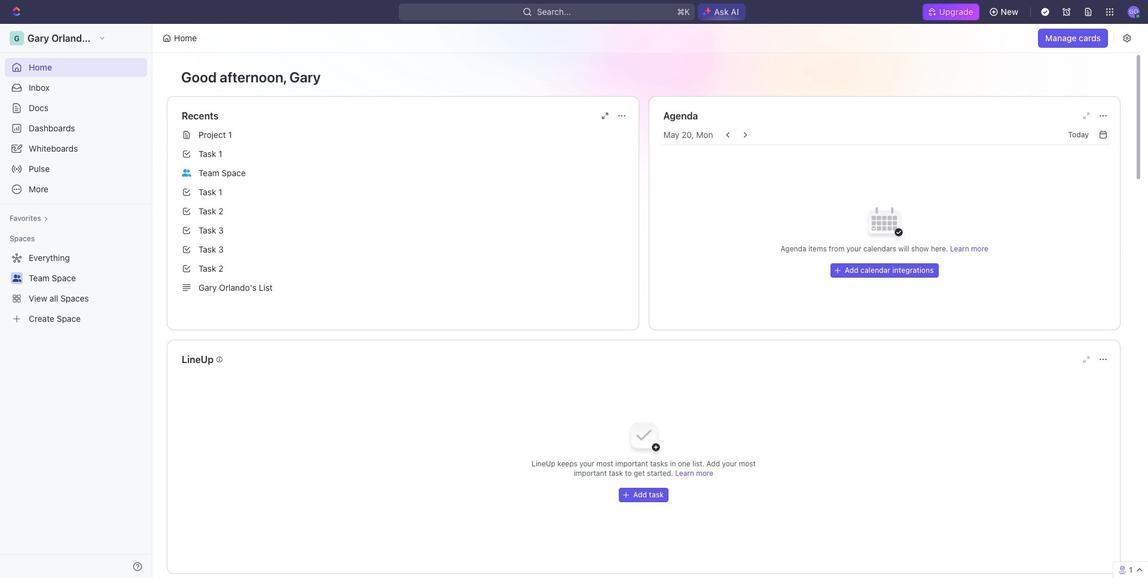 Task type: locate. For each thing, give the bounding box(es) containing it.
gary orlando's workspace, , element
[[10, 31, 24, 45]]

0 horizontal spatial user group image
[[12, 275, 21, 282]]

tree
[[5, 249, 147, 329]]

sidebar navigation
[[0, 24, 155, 579]]

1 vertical spatial user group image
[[12, 275, 21, 282]]

user group image
[[182, 169, 191, 177], [12, 275, 21, 282]]

user group image inside sidebar 'navigation'
[[12, 275, 21, 282]]

1 horizontal spatial user group image
[[182, 169, 191, 177]]

0 vertical spatial user group image
[[182, 169, 191, 177]]



Task type: describe. For each thing, give the bounding box(es) containing it.
tree inside sidebar 'navigation'
[[5, 249, 147, 329]]



Task type: vqa. For each thing, say whether or not it's contained in the screenshot.
tree in the SIDEBAR navigation
yes



